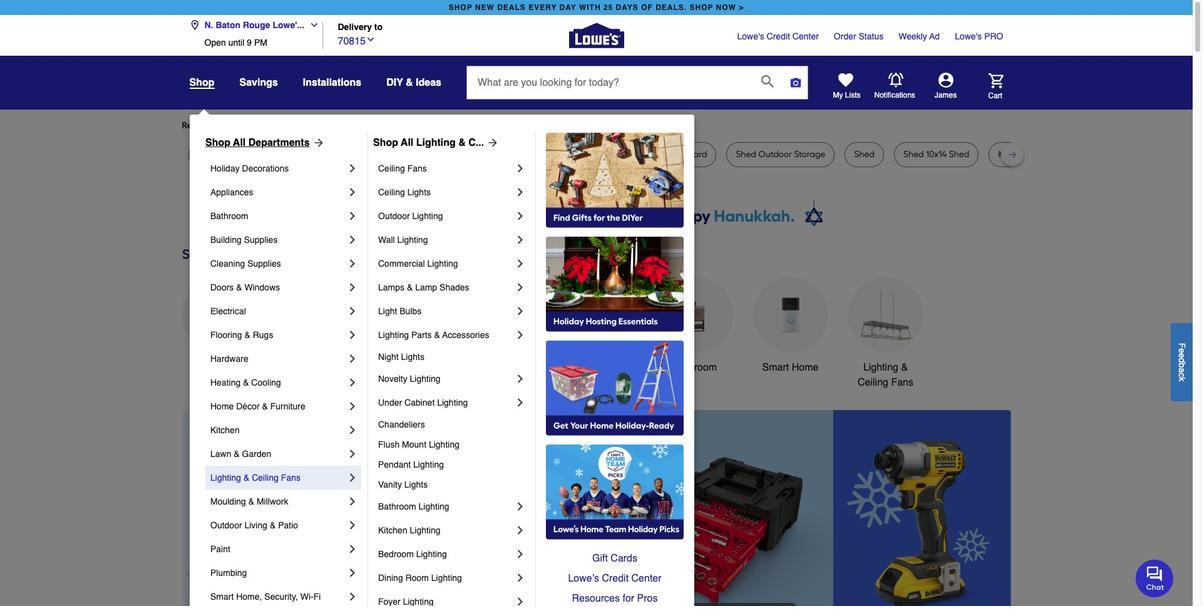 Task type: describe. For each thing, give the bounding box(es) containing it.
lowe's home team holiday picks. image
[[546, 445, 684, 540]]

holiday hosting essentials. image
[[546, 237, 684, 332]]

0 horizontal spatial home
[[210, 401, 234, 411]]

fans inside ceiling fans link
[[408, 163, 427, 173]]

chevron right image for holiday decorations
[[346, 162, 359, 175]]

bathroom lighting link
[[378, 495, 514, 519]]

paint
[[210, 544, 230, 554]]

Search Query text field
[[467, 66, 752, 99]]

kitchen faucets
[[469, 362, 541, 373]]

savings
[[240, 77, 278, 88]]

ceiling fans
[[378, 163, 427, 173]]

2 horizontal spatial for
[[623, 593, 635, 604]]

light
[[378, 306, 397, 316]]

hardware link
[[210, 347, 346, 371]]

pm
[[254, 38, 267, 48]]

weekly
[[899, 31, 928, 41]]

resources
[[572, 593, 620, 604]]

recommended searches for you heading
[[182, 120, 1011, 132]]

night lights
[[378, 352, 425, 362]]

mount
[[402, 440, 427, 450]]

faucets
[[505, 362, 541, 373]]

lighting inside commercial lighting link
[[428, 259, 458, 269]]

a
[[1177, 368, 1188, 373]]

lighting inside bathroom lighting link
[[419, 502, 449, 512]]

lowe's pro link
[[955, 30, 1004, 43]]

mower
[[222, 149, 249, 160]]

chandeliers link
[[378, 415, 527, 435]]

order status link
[[834, 30, 884, 43]]

smart home button
[[753, 277, 828, 375]]

equipment
[[576, 377, 624, 388]]

shed outdoor storage
[[736, 149, 826, 160]]

light bulbs
[[378, 306, 422, 316]]

more suggestions for you
[[321, 120, 422, 131]]

christmas decorations button
[[372, 277, 448, 390]]

dining room lighting
[[378, 573, 462, 583]]

kitchen lighting link
[[378, 519, 514, 542]]

chevron right image for moulding & millwork
[[346, 495, 359, 508]]

1 e from the top
[[1177, 348, 1188, 353]]

0 vertical spatial bathroom
[[210, 211, 248, 221]]

ceiling lights link
[[378, 180, 514, 204]]

decorations for christmas
[[383, 377, 437, 388]]

diy & ideas button
[[387, 71, 442, 94]]

hardie
[[655, 149, 681, 160]]

cards
[[611, 553, 638, 564]]

holiday
[[210, 163, 240, 173]]

refrigerator
[[466, 149, 514, 160]]

order status
[[834, 31, 884, 41]]

get your home holiday-ready. image
[[546, 341, 684, 436]]

chevron right image for wall lighting
[[514, 234, 527, 246]]

gift cards
[[592, 553, 638, 564]]

lighting inside lighting & ceiling fans button
[[864, 362, 899, 373]]

night lights link
[[378, 347, 527, 367]]

diy
[[387, 77, 403, 88]]

commercial lighting
[[378, 259, 458, 269]]

shop all lighting & c...
[[373, 137, 484, 148]]

outdoor for outdoor tools & equipment
[[564, 362, 601, 373]]

my
[[833, 91, 843, 100]]

flooring
[[210, 330, 242, 340]]

all for departments
[[233, 137, 246, 148]]

chevron right image for doors & windows
[[346, 281, 359, 294]]

lawn & garden link
[[210, 442, 346, 466]]

f e e d b a c k
[[1177, 343, 1188, 381]]

0 horizontal spatial chevron down image
[[305, 20, 320, 30]]

4 shed from the left
[[949, 149, 970, 160]]

lowe's credit center
[[568, 573, 662, 584]]

chevron right image for bathroom lighting
[[514, 500, 527, 513]]

lowe's for lowe's pro
[[955, 31, 982, 41]]

lowe's credit center link
[[738, 30, 819, 43]]

arrow right image for shop all departments
[[310, 137, 325, 149]]

lighting inside novelty lighting link
[[410, 374, 441, 384]]

search image
[[762, 75, 774, 88]]

shop 25 days of deals by category image
[[182, 244, 1011, 265]]

f
[[1177, 343, 1188, 348]]

pro
[[985, 31, 1004, 41]]

every
[[529, 3, 557, 12]]

vanity
[[378, 480, 402, 490]]

chevron right image for kitchen
[[346, 424, 359, 437]]

toilet
[[542, 149, 563, 160]]

lighting & ceiling fans button
[[848, 277, 924, 390]]

décor
[[236, 401, 260, 411]]

lowe's wishes you and your family a happy hanukkah. image
[[182, 200, 1011, 231]]

kitchen for kitchen lighting
[[378, 525, 408, 536]]

lowe's pro
[[955, 31, 1004, 41]]

bedroom lighting link
[[378, 542, 514, 566]]

lighting inside "outdoor lighting" link
[[412, 211, 443, 221]]

furniture
[[270, 401, 305, 411]]

door
[[388, 149, 407, 160]]

flush mount lighting link
[[378, 435, 527, 455]]

10x14
[[926, 149, 947, 160]]

lowe's home improvement cart image
[[989, 73, 1004, 88]]

shop new deals every day with 25 days of deals. shop now > link
[[446, 0, 747, 15]]

shades
[[440, 282, 469, 292]]

outdoor tools & equipment
[[564, 362, 636, 388]]

commercial lighting link
[[378, 252, 514, 276]]

& inside outdoor tools & equipment
[[629, 362, 636, 373]]

doors & windows
[[210, 282, 280, 292]]

chevron down image inside 70815 button
[[366, 34, 376, 44]]

under
[[378, 398, 402, 408]]

lights for vanity lights
[[404, 480, 428, 490]]

lighting inside the wall lighting link
[[397, 235, 428, 245]]

shop for shop all lighting & c...
[[373, 137, 398, 148]]

up to 50 percent off select tools and accessories. image
[[404, 410, 1011, 606]]

lamps & lamp shades
[[378, 282, 469, 292]]

location image
[[189, 20, 199, 30]]

credit for lowe's
[[767, 31, 790, 41]]

outdoor living & patio link
[[210, 514, 346, 537]]

open
[[204, 38, 226, 48]]

ceiling lights
[[378, 187, 431, 197]]

delivery to
[[338, 22, 383, 32]]

shed for shed 10x14 shed
[[904, 149, 924, 160]]

bathroom inside button
[[674, 362, 717, 373]]

lighting inside 'shop all lighting & c...' link
[[416, 137, 456, 148]]

lighting inside the pendant lighting link
[[413, 460, 444, 470]]

0 vertical spatial appliances
[[210, 187, 253, 197]]

lighting & ceiling fans link
[[210, 466, 346, 490]]

gift cards link
[[546, 549, 684, 569]]

appliances inside button
[[195, 362, 244, 373]]

chevron right image for lighting & ceiling fans
[[346, 472, 359, 484]]

heating & cooling link
[[210, 371, 346, 395]]

lighting inside flush mount lighting link
[[429, 440, 460, 450]]

moulding & millwork
[[210, 497, 288, 507]]

novelty lighting
[[378, 374, 441, 384]]

chevron right image for electrical
[[346, 305, 359, 318]]

wi-
[[300, 592, 314, 602]]

smart for smart home
[[763, 362, 789, 373]]

chevron right image for dining room lighting
[[514, 572, 527, 584]]

lighting inside under cabinet lighting 'link'
[[437, 398, 468, 408]]

outdoor tools & equipment button
[[563, 277, 638, 390]]

ceiling inside the lighting & ceiling fans
[[858, 377, 889, 388]]

supplies for building supplies
[[244, 235, 278, 245]]

recommended
[[182, 120, 242, 131]]

outdoor lighting
[[378, 211, 443, 221]]

appliances link
[[210, 180, 346, 204]]

chevron right image for hardware
[[346, 353, 359, 365]]

chevron right image for smart home, security, wi-fi
[[346, 591, 359, 603]]

1 shop from the left
[[449, 3, 473, 12]]

cabinet
[[405, 398, 435, 408]]

lighting inside dining room lighting link
[[431, 573, 462, 583]]

chevron right image for bathroom
[[346, 210, 359, 222]]

cleaning supplies link
[[210, 252, 346, 276]]

lowe's home improvement lists image
[[838, 73, 853, 88]]

lighting & ceiling fans inside lighting & ceiling fans button
[[858, 362, 914, 388]]

ad
[[930, 31, 940, 41]]

lawn
[[198, 149, 220, 160]]



Task type: locate. For each thing, give the bounding box(es) containing it.
0 vertical spatial kitchen
[[469, 362, 503, 373]]

credit inside lowe's credit center link
[[602, 573, 629, 584]]

all up mower
[[233, 137, 246, 148]]

1 horizontal spatial center
[[793, 31, 819, 41]]

chevron right image for ceiling fans
[[514, 162, 527, 175]]

e up "d"
[[1177, 348, 1188, 353]]

chevron right image for home décor & furniture
[[346, 400, 359, 413]]

fans inside the lighting & ceiling fans link
[[281, 473, 301, 483]]

chevron right image for building supplies
[[346, 234, 359, 246]]

shop up door
[[373, 137, 398, 148]]

2 you from the left
[[407, 120, 422, 131]]

2 horizontal spatial bathroom
[[674, 362, 717, 373]]

all up 'door interior' in the left of the page
[[401, 137, 414, 148]]

chevron right image for heating & cooling
[[346, 376, 359, 389]]

decorations inside button
[[383, 377, 437, 388]]

1 lowe's from the left
[[738, 31, 765, 41]]

0 vertical spatial credit
[[767, 31, 790, 41]]

1 vertical spatial outdoor
[[564, 362, 601, 373]]

center for lowe's credit center
[[793, 31, 819, 41]]

building supplies link
[[210, 228, 346, 252]]

chevron right image for under cabinet lighting
[[514, 396, 527, 409]]

wall lighting
[[378, 235, 428, 245]]

2 lowe's from the left
[[955, 31, 982, 41]]

chevron right image for kitchen lighting
[[514, 524, 527, 537]]

0 horizontal spatial decorations
[[242, 163, 289, 173]]

1 vertical spatial lights
[[401, 352, 425, 362]]

1 vertical spatial decorations
[[383, 377, 437, 388]]

doors
[[210, 282, 234, 292]]

find gifts for the diyer. image
[[546, 133, 684, 228]]

1 horizontal spatial arrow right image
[[484, 137, 499, 149]]

0 vertical spatial chevron down image
[[305, 20, 320, 30]]

& inside the lighting & ceiling fans
[[902, 362, 908, 373]]

room
[[406, 573, 429, 583]]

under cabinet lighting
[[378, 398, 468, 408]]

arrow right image inside shop all departments link
[[310, 137, 325, 149]]

f e e d b a c k button
[[1171, 323, 1193, 401]]

commercial
[[378, 259, 425, 269]]

2 shed from the left
[[855, 149, 875, 160]]

diy & ideas
[[387, 77, 442, 88]]

0 horizontal spatial outdoor
[[210, 520, 242, 531]]

novelty
[[378, 374, 408, 384]]

center
[[793, 31, 819, 41], [632, 573, 662, 584]]

arrow left image
[[415, 520, 427, 532]]

shed left 10x14
[[904, 149, 924, 160]]

0 horizontal spatial credit
[[602, 573, 629, 584]]

shop button
[[189, 76, 215, 89]]

credit inside lowe's credit center link
[[767, 31, 790, 41]]

lowe's credit center
[[738, 31, 819, 41]]

rugs
[[253, 330, 273, 340]]

shed for shed outdoor storage
[[736, 149, 757, 160]]

0 horizontal spatial for
[[283, 120, 294, 131]]

chevron right image for light bulbs
[[514, 305, 527, 318]]

appliances button
[[182, 277, 257, 375]]

2 vertical spatial outdoor
[[210, 520, 242, 531]]

supplies up 'cleaning supplies'
[[244, 235, 278, 245]]

1 horizontal spatial bathroom
[[378, 502, 416, 512]]

you for recommended searches for you
[[296, 120, 311, 131]]

1 horizontal spatial outdoor
[[378, 211, 410, 221]]

deals.
[[656, 3, 687, 12]]

credit for lowe's
[[602, 573, 629, 584]]

outdoor for outdoor lighting
[[378, 211, 410, 221]]

chevron right image for cleaning supplies
[[346, 257, 359, 270]]

cart button
[[971, 73, 1004, 101]]

day
[[560, 3, 577, 12]]

you for more suggestions for you
[[407, 120, 422, 131]]

home inside button
[[792, 362, 819, 373]]

1 horizontal spatial credit
[[767, 31, 790, 41]]

decorations for holiday
[[242, 163, 289, 173]]

lights for ceiling lights
[[408, 187, 431, 197]]

1 vertical spatial fans
[[892, 377, 914, 388]]

credit up resources for pros link
[[602, 573, 629, 584]]

fans
[[408, 163, 427, 173], [892, 377, 914, 388], [281, 473, 301, 483]]

kitchen up lawn
[[210, 425, 240, 435]]

0 horizontal spatial smart
[[210, 592, 234, 602]]

None search field
[[467, 66, 809, 111]]

lights up novelty lighting
[[401, 352, 425, 362]]

1 horizontal spatial home
[[792, 362, 819, 373]]

outdoor for outdoor living & patio
[[210, 520, 242, 531]]

james
[[935, 91, 957, 100]]

home décor & furniture
[[210, 401, 305, 411]]

chevron right image for lamps & lamp shades
[[514, 281, 527, 294]]

for
[[283, 120, 294, 131], [394, 120, 405, 131], [623, 593, 635, 604]]

chevron right image for lighting parts & accessories
[[514, 329, 527, 341]]

chevron right image for outdoor lighting
[[514, 210, 527, 222]]

lists
[[845, 91, 861, 100]]

you left more
[[296, 120, 311, 131]]

shed for shed
[[855, 149, 875, 160]]

lowe's home improvement notification center image
[[888, 73, 903, 88]]

chevron right image
[[346, 162, 359, 175], [514, 162, 527, 175], [346, 186, 359, 199], [514, 186, 527, 199], [346, 210, 359, 222], [514, 234, 527, 246], [346, 257, 359, 270], [346, 281, 359, 294], [346, 329, 359, 341], [514, 329, 527, 341], [346, 448, 359, 460], [514, 548, 527, 561], [346, 567, 359, 579]]

lowe's home improvement logo image
[[569, 8, 624, 63]]

days
[[616, 3, 639, 12]]

storage
[[794, 149, 826, 160]]

2 vertical spatial kitchen
[[378, 525, 408, 536]]

patio
[[278, 520, 298, 531]]

chevron right image for commercial lighting
[[514, 257, 527, 270]]

home,
[[236, 592, 262, 602]]

1 vertical spatial appliances
[[195, 362, 244, 373]]

1 vertical spatial smart
[[210, 592, 234, 602]]

doors & windows link
[[210, 276, 346, 299]]

all for lighting
[[401, 137, 414, 148]]

1 vertical spatial center
[[632, 573, 662, 584]]

kitchen up bedroom
[[378, 525, 408, 536]]

shed 10x14 shed
[[904, 149, 970, 160]]

1 horizontal spatial lighting & ceiling fans
[[858, 362, 914, 388]]

1 horizontal spatial decorations
[[383, 377, 437, 388]]

chevron right image
[[514, 210, 527, 222], [346, 234, 359, 246], [514, 257, 527, 270], [514, 281, 527, 294], [346, 305, 359, 318], [514, 305, 527, 318], [346, 353, 359, 365], [514, 373, 527, 385], [346, 376, 359, 389], [514, 396, 527, 409], [346, 400, 359, 413], [346, 424, 359, 437], [346, 472, 359, 484], [346, 495, 359, 508], [514, 500, 527, 513], [346, 519, 359, 532], [514, 524, 527, 537], [346, 543, 359, 556], [514, 572, 527, 584], [346, 591, 359, 603], [514, 596, 527, 606]]

chevron right image for outdoor living & patio
[[346, 519, 359, 532]]

shop left new
[[449, 3, 473, 12]]

cleaning supplies
[[210, 259, 281, 269]]

camera image
[[790, 76, 802, 89]]

1 horizontal spatial for
[[394, 120, 405, 131]]

1 vertical spatial supplies
[[247, 259, 281, 269]]

shop left now
[[690, 3, 714, 12]]

baton
[[216, 20, 241, 30]]

shop
[[189, 77, 215, 88]]

lowe's inside lowe's credit center link
[[738, 31, 765, 41]]

0 vertical spatial decorations
[[242, 163, 289, 173]]

outdoor down moulding
[[210, 520, 242, 531]]

lamp
[[415, 282, 437, 292]]

weekly ad link
[[899, 30, 940, 43]]

1 horizontal spatial lowe's
[[955, 31, 982, 41]]

kitchen lighting
[[378, 525, 441, 536]]

2 shop from the left
[[690, 3, 714, 12]]

peel
[[278, 149, 294, 160]]

lowe's inside lowe's pro link
[[955, 31, 982, 41]]

1 vertical spatial kitchen
[[210, 425, 240, 435]]

center for lowe's credit center
[[632, 573, 662, 584]]

1 vertical spatial chevron down image
[[366, 34, 376, 44]]

outdoor up wall
[[378, 211, 410, 221]]

2 horizontal spatial arrow right image
[[988, 520, 1001, 532]]

shed right 10x14
[[949, 149, 970, 160]]

outdoor up equipment
[[564, 362, 601, 373]]

arrow right image for shop all lighting & c...
[[484, 137, 499, 149]]

pendant lighting
[[378, 460, 444, 470]]

1 horizontal spatial kitchen
[[378, 525, 408, 536]]

notifications
[[875, 91, 916, 99]]

0 horizontal spatial lighting & ceiling fans
[[210, 473, 301, 483]]

smart home, security, wi-fi
[[210, 592, 321, 602]]

outdoor living & patio
[[210, 520, 298, 531]]

2 shop from the left
[[373, 137, 398, 148]]

2 horizontal spatial fans
[[892, 377, 914, 388]]

arrow right image
[[310, 137, 325, 149], [484, 137, 499, 149], [988, 520, 1001, 532]]

with
[[579, 3, 601, 12]]

chevron right image for appliances
[[346, 186, 359, 199]]

1 horizontal spatial all
[[401, 137, 414, 148]]

board
[[683, 149, 707, 160]]

n. baton rouge lowe'... button
[[189, 13, 325, 38]]

1 horizontal spatial shop
[[373, 137, 398, 148]]

shop for shop all departments
[[205, 137, 230, 148]]

you up shop all lighting & c...
[[407, 120, 422, 131]]

1 vertical spatial lighting & ceiling fans
[[210, 473, 301, 483]]

lowe's down >
[[738, 31, 765, 41]]

shop up lawn mower
[[205, 137, 230, 148]]

for for suggestions
[[394, 120, 405, 131]]

2 vertical spatial lights
[[404, 480, 428, 490]]

0 horizontal spatial shop
[[449, 3, 473, 12]]

1 shop from the left
[[205, 137, 230, 148]]

flooring & rugs link
[[210, 323, 346, 347]]

you inside more suggestions for you link
[[407, 120, 422, 131]]

shed right storage
[[855, 149, 875, 160]]

lighting inside the 'kitchen lighting' link
[[410, 525, 441, 536]]

decorations down christmas
[[383, 377, 437, 388]]

supplies up windows
[[247, 259, 281, 269]]

holiday decorations link
[[210, 157, 346, 180]]

decorations
[[242, 163, 289, 173], [383, 377, 437, 388]]

1 vertical spatial home
[[210, 401, 234, 411]]

weekly ad
[[899, 31, 940, 41]]

fi
[[314, 592, 321, 602]]

0 vertical spatial center
[[793, 31, 819, 41]]

d
[[1177, 358, 1188, 363]]

lighting inside 'bedroom lighting' link
[[416, 549, 447, 559]]

garden
[[242, 449, 271, 459]]

chevron right image for paint
[[346, 543, 359, 556]]

1 shed from the left
[[736, 149, 757, 160]]

1 vertical spatial bathroom
[[674, 362, 717, 373]]

0 horizontal spatial kitchen
[[210, 425, 240, 435]]

chevron right image for flooring & rugs
[[346, 329, 359, 341]]

novelty lighting link
[[378, 367, 514, 391]]

supplies for cleaning supplies
[[247, 259, 281, 269]]

0 horizontal spatial shop
[[205, 137, 230, 148]]

for up departments
[[283, 120, 294, 131]]

e up b
[[1177, 353, 1188, 358]]

1 all from the left
[[233, 137, 246, 148]]

lowe's for lowe's credit center
[[738, 31, 765, 41]]

3 shed from the left
[[904, 149, 924, 160]]

0 horizontal spatial all
[[233, 137, 246, 148]]

bedroom
[[378, 549, 414, 559]]

plumbing
[[210, 568, 247, 578]]

wall lighting link
[[378, 228, 514, 252]]

shed left outdoor
[[736, 149, 757, 160]]

interior
[[409, 149, 437, 160]]

decorations down peel
[[242, 163, 289, 173]]

appliances up heating
[[195, 362, 244, 373]]

k
[[1177, 377, 1188, 381]]

1 horizontal spatial chevron down image
[[366, 34, 376, 44]]

0 vertical spatial lighting & ceiling fans
[[858, 362, 914, 388]]

lighting
[[416, 137, 456, 148], [412, 211, 443, 221], [397, 235, 428, 245], [428, 259, 458, 269], [378, 330, 409, 340], [864, 362, 899, 373], [410, 374, 441, 384], [437, 398, 468, 408], [429, 440, 460, 450], [413, 460, 444, 470], [210, 473, 241, 483], [419, 502, 449, 512], [410, 525, 441, 536], [416, 549, 447, 559], [431, 573, 462, 583]]

0 vertical spatial smart
[[763, 362, 789, 373]]

smart for smart home, security, wi-fi
[[210, 592, 234, 602]]

center left order
[[793, 31, 819, 41]]

chevron down image
[[305, 20, 320, 30], [366, 34, 376, 44]]

lights up the outdoor lighting
[[408, 187, 431, 197]]

1 horizontal spatial smart
[[763, 362, 789, 373]]

outdoor lighting link
[[378, 204, 514, 228]]

2 horizontal spatial outdoor
[[564, 362, 601, 373]]

chevron right image for ceiling lights
[[514, 186, 527, 199]]

fans inside the lighting & ceiling fans
[[892, 377, 914, 388]]

chevron right image for bedroom lighting
[[514, 548, 527, 561]]

all
[[233, 137, 246, 148], [401, 137, 414, 148]]

lamps
[[378, 282, 405, 292]]

windows
[[245, 282, 280, 292]]

lawn
[[210, 449, 231, 459]]

1 horizontal spatial you
[[407, 120, 422, 131]]

1 vertical spatial credit
[[602, 573, 629, 584]]

1 horizontal spatial shop
[[690, 3, 714, 12]]

kitchen left faucets
[[469, 362, 503, 373]]

moulding
[[210, 497, 246, 507]]

0 vertical spatial lights
[[408, 187, 431, 197]]

ideas
[[416, 77, 442, 88]]

credit up search 'image'
[[767, 31, 790, 41]]

>
[[739, 3, 744, 12]]

2 all from the left
[[401, 137, 414, 148]]

outdoor inside outdoor tools & equipment
[[564, 362, 601, 373]]

lighting inside the lighting & ceiling fans link
[[210, 473, 241, 483]]

until
[[228, 38, 244, 48]]

kitchen inside button
[[469, 362, 503, 373]]

1 horizontal spatial fans
[[408, 163, 427, 173]]

kitchen for kitchen
[[210, 425, 240, 435]]

0 horizontal spatial arrow right image
[[310, 137, 325, 149]]

wall
[[378, 235, 395, 245]]

0 horizontal spatial you
[[296, 120, 311, 131]]

2 vertical spatial fans
[[281, 473, 301, 483]]

pendant
[[378, 460, 411, 470]]

appliances down holiday
[[210, 187, 253, 197]]

2 horizontal spatial kitchen
[[469, 362, 503, 373]]

lights for night lights
[[401, 352, 425, 362]]

0 horizontal spatial lowe's
[[738, 31, 765, 41]]

kobalt
[[998, 149, 1024, 160]]

for for searches
[[283, 120, 294, 131]]

lowe's left pro
[[955, 31, 982, 41]]

smart inside button
[[763, 362, 789, 373]]

kitchen link
[[210, 418, 346, 442]]

0 horizontal spatial fans
[[281, 473, 301, 483]]

departments
[[248, 137, 310, 148]]

vanity lights link
[[378, 475, 527, 495]]

moulding & millwork link
[[210, 490, 346, 514]]

2 vertical spatial bathroom
[[378, 502, 416, 512]]

kitchen for kitchen faucets
[[469, 362, 503, 373]]

0 vertical spatial home
[[792, 362, 819, 373]]

bathroom
[[210, 211, 248, 221], [674, 362, 717, 373], [378, 502, 416, 512]]

searches
[[244, 120, 281, 131]]

home décor & furniture link
[[210, 395, 346, 418]]

under cabinet lighting link
[[378, 391, 514, 415]]

bathroom link
[[210, 204, 346, 228]]

chevron right image for lawn & garden
[[346, 448, 359, 460]]

for left the pros
[[623, 593, 635, 604]]

chat invite button image
[[1136, 559, 1174, 597]]

25 days of deals. don't miss deals every day. same-day delivery on in-stock orders placed by 2 p m. image
[[182, 410, 384, 606]]

chevron right image for novelty lighting
[[514, 373, 527, 385]]

0 horizontal spatial center
[[632, 573, 662, 584]]

chevron down image down to
[[366, 34, 376, 44]]

0 horizontal spatial bathroom
[[210, 211, 248, 221]]

gift
[[592, 553, 608, 564]]

1 you from the left
[[296, 120, 311, 131]]

e
[[1177, 348, 1188, 353], [1177, 353, 1188, 358]]

0 vertical spatial outdoor
[[378, 211, 410, 221]]

pros
[[637, 593, 658, 604]]

chevron down image left delivery on the left top
[[305, 20, 320, 30]]

hardware
[[210, 354, 248, 364]]

for up door
[[394, 120, 405, 131]]

chevron right image for plumbing
[[346, 567, 359, 579]]

0 vertical spatial fans
[[408, 163, 427, 173]]

2 e from the top
[[1177, 353, 1188, 358]]

arrow right image inside 'shop all lighting & c...' link
[[484, 137, 499, 149]]

shed
[[736, 149, 757, 160], [855, 149, 875, 160], [904, 149, 924, 160], [949, 149, 970, 160]]

center up the pros
[[632, 573, 662, 584]]

lights down pendant lighting
[[404, 480, 428, 490]]

0 vertical spatial supplies
[[244, 235, 278, 245]]

lighting inside lighting parts & accessories link
[[378, 330, 409, 340]]

flooring & rugs
[[210, 330, 273, 340]]



Task type: vqa. For each thing, say whether or not it's contained in the screenshot.
Lighting Parts & Accessories
yes



